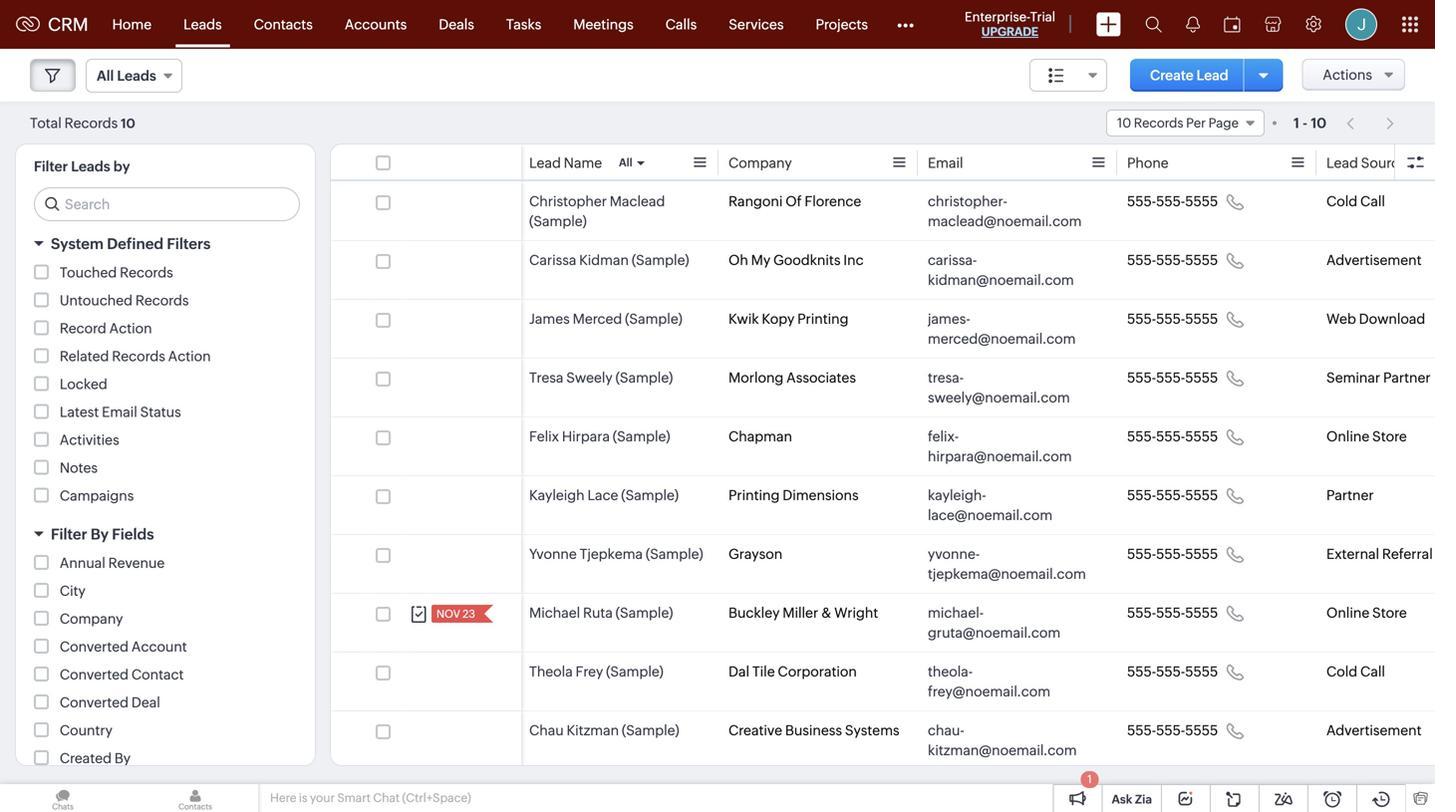 Task type: locate. For each thing, give the bounding box(es) containing it.
fields
[[112, 526, 154, 543]]

10 555-555-5555 from the top
[[1127, 723, 1218, 739]]

1 horizontal spatial 1
[[1294, 115, 1300, 131]]

row group
[[329, 182, 1435, 770]]

total records 10
[[30, 115, 135, 131]]

converted for converted contact
[[60, 667, 129, 683]]

(sample) right sweely
[[616, 370, 673, 386]]

by for created
[[114, 751, 131, 767]]

10 up by
[[121, 116, 135, 131]]

kidman
[[579, 252, 629, 268]]

records down touched records
[[135, 293, 189, 308]]

company down city
[[60, 611, 123, 627]]

contact
[[131, 667, 184, 683]]

0 vertical spatial action
[[109, 320, 152, 336]]

partner right seminar
[[1383, 370, 1431, 386]]

555-
[[1127, 193, 1156, 209], [1156, 193, 1185, 209], [1127, 252, 1156, 268], [1156, 252, 1185, 268], [1127, 311, 1156, 327], [1156, 311, 1185, 327], [1127, 370, 1156, 386], [1156, 370, 1185, 386], [1127, 429, 1156, 445], [1156, 429, 1185, 445], [1127, 487, 1156, 503], [1156, 487, 1185, 503], [1127, 546, 1156, 562], [1156, 546, 1185, 562], [1127, 605, 1156, 621], [1156, 605, 1185, 621], [1127, 664, 1156, 680], [1156, 664, 1185, 680], [1127, 723, 1156, 739], [1156, 723, 1185, 739]]

(sample) right ruta
[[616, 605, 673, 621]]

1 vertical spatial cold
[[1327, 664, 1358, 680]]

printing
[[798, 311, 849, 327], [729, 487, 780, 503]]

filter down total
[[34, 158, 68, 174]]

related records action
[[60, 348, 211, 364]]

chau-
[[928, 723, 965, 739]]

10 right -
[[1311, 115, 1327, 131]]

call for theola- frey@noemail.com
[[1361, 664, 1385, 680]]

1 horizontal spatial all
[[619, 156, 633, 169]]

search image
[[1145, 16, 1162, 33]]

0 horizontal spatial printing
[[729, 487, 780, 503]]

profile element
[[1334, 0, 1389, 48]]

0 vertical spatial leads
[[184, 16, 222, 32]]

dal tile corporation
[[729, 664, 857, 680]]

actions
[[1323, 67, 1373, 83]]

1 vertical spatial online store
[[1327, 605, 1407, 621]]

store
[[1373, 429, 1407, 445], [1373, 605, 1407, 621]]

1 5555 from the top
[[1185, 193, 1218, 209]]

accounts
[[345, 16, 407, 32]]

yvonne-
[[928, 546, 980, 562]]

1 horizontal spatial leads
[[117, 68, 156, 84]]

1 vertical spatial online
[[1327, 605, 1370, 621]]

(sample) right lace
[[621, 487, 679, 503]]

lead for lead source
[[1327, 155, 1358, 171]]

2 advertisement from the top
[[1327, 723, 1422, 739]]

5555 for theola- frey@noemail.com
[[1185, 664, 1218, 680]]

upgrade
[[982, 25, 1039, 38]]

0 horizontal spatial all
[[97, 68, 114, 84]]

filter up annual
[[51, 526, 87, 543]]

seminar partner
[[1327, 370, 1431, 386]]

1 cold call from the top
[[1327, 193, 1385, 209]]

1 horizontal spatial company
[[729, 155, 792, 171]]

1 cold from the top
[[1327, 193, 1358, 209]]

8 5555 from the top
[[1185, 605, 1218, 621]]

4 555-555-5555 from the top
[[1127, 370, 1218, 386]]

yvonne tjepkema (sample)
[[529, 546, 703, 562]]

records for total
[[64, 115, 118, 131]]

michael ruta (sample) link
[[529, 603, 673, 623]]

(sample) for michael ruta (sample)
[[616, 605, 673, 621]]

1 vertical spatial by
[[114, 751, 131, 767]]

frey
[[576, 664, 603, 680]]

0 vertical spatial cold
[[1327, 193, 1358, 209]]

1 vertical spatial action
[[168, 348, 211, 364]]

555-555-5555 for yvonne- tjepkema@noemail.com
[[1127, 546, 1218, 562]]

email right latest
[[102, 404, 137, 420]]

converted up converted deal
[[60, 667, 129, 683]]

carissa kidman (sample) link
[[529, 250, 689, 270]]

here is your smart chat (ctrl+space)
[[270, 791, 471, 805]]

1 horizontal spatial printing
[[798, 311, 849, 327]]

2 horizontal spatial 10
[[1311, 115, 1327, 131]]

(sample) for yvonne tjepkema (sample)
[[646, 546, 703, 562]]

0 vertical spatial online
[[1327, 429, 1370, 445]]

1 horizontal spatial lead
[[1197, 67, 1229, 83]]

records for touched
[[120, 265, 173, 281]]

(sample) for james merced (sample)
[[625, 311, 683, 327]]

hirpara@noemail.com
[[928, 449, 1072, 464]]

2 online store from the top
[[1327, 605, 1407, 621]]

(sample) right merced
[[625, 311, 683, 327]]

1 vertical spatial 1
[[1088, 773, 1092, 786]]

7 5555 from the top
[[1185, 546, 1218, 562]]

tjepkema@noemail.com
[[928, 566, 1086, 582]]

2 call from the top
[[1361, 664, 1385, 680]]

christopher-
[[928, 193, 1008, 209]]

2 converted from the top
[[60, 667, 129, 683]]

0 vertical spatial advertisement
[[1327, 252, 1422, 268]]

deal
[[131, 695, 160, 711]]

2 cold call from the top
[[1327, 664, 1385, 680]]

theola- frey@noemail.com link
[[928, 662, 1087, 702]]

0 vertical spatial all
[[97, 68, 114, 84]]

converted up country
[[60, 695, 129, 711]]

system defined filters
[[51, 235, 211, 253]]

nov 23
[[437, 608, 475, 620]]

1 horizontal spatial partner
[[1383, 370, 1431, 386]]

2 555-555-5555 from the top
[[1127, 252, 1218, 268]]

records up filter leads by
[[64, 115, 118, 131]]

all for all
[[619, 156, 633, 169]]

all inside field
[[97, 68, 114, 84]]

calendar image
[[1224, 16, 1241, 32]]

printing right kopy
[[798, 311, 849, 327]]

records for untouched
[[135, 293, 189, 308]]

(sample) for christopher maclead (sample)
[[529, 213, 587, 229]]

(sample) right hirpara
[[613, 429, 670, 445]]

2 store from the top
[[1373, 605, 1407, 621]]

1 call from the top
[[1361, 193, 1385, 209]]

referral
[[1382, 546, 1433, 562]]

create
[[1150, 67, 1194, 83]]

yvonne
[[529, 546, 577, 562]]

converted
[[60, 639, 129, 655], [60, 667, 129, 683], [60, 695, 129, 711]]

converted up the 'converted contact'
[[60, 639, 129, 655]]

yvonne- tjepkema@noemail.com link
[[928, 544, 1087, 584]]

by inside dropdown button
[[91, 526, 109, 543]]

2 horizontal spatial leads
[[184, 16, 222, 32]]

creative
[[729, 723, 782, 739]]

gruta@noemail.com
[[928, 625, 1061, 641]]

records down the "record action"
[[112, 348, 165, 364]]

4 5555 from the top
[[1185, 370, 1218, 386]]

status
[[140, 404, 181, 420]]

1 online from the top
[[1327, 429, 1370, 445]]

leads right home "link"
[[184, 16, 222, 32]]

1 horizontal spatial action
[[168, 348, 211, 364]]

yvonne- tjepkema@noemail.com
[[928, 546, 1086, 582]]

company up rangoni
[[729, 155, 792, 171]]

555-555-5555 for kayleigh- lace@noemail.com
[[1127, 487, 1218, 503]]

0 vertical spatial 1
[[1294, 115, 1300, 131]]

1 vertical spatial company
[[60, 611, 123, 627]]

per
[[1186, 116, 1206, 131]]

nov
[[437, 608, 460, 620]]

accounts link
[[329, 0, 423, 48]]

latest
[[60, 404, 99, 420]]

email
[[928, 155, 963, 171], [102, 404, 137, 420]]

filter for filter leads by
[[34, 158, 68, 174]]

all up total records 10
[[97, 68, 114, 84]]

by right created
[[114, 751, 131, 767]]

1 for 1
[[1088, 773, 1092, 786]]

1 555-555-5555 from the top
[[1127, 193, 1218, 209]]

0 vertical spatial converted
[[60, 639, 129, 655]]

0 horizontal spatial 10
[[121, 116, 135, 131]]

source
[[1361, 155, 1407, 171]]

services
[[729, 16, 784, 32]]

tile
[[752, 664, 775, 680]]

1 converted from the top
[[60, 639, 129, 655]]

felix
[[529, 429, 559, 445]]

9 5555 from the top
[[1185, 664, 1218, 680]]

(sample) inside christopher maclead (sample)
[[529, 213, 587, 229]]

leads left by
[[71, 158, 110, 174]]

seminar
[[1327, 370, 1381, 386]]

all up maclead
[[619, 156, 633, 169]]

carissa kidman (sample)
[[529, 252, 689, 268]]

6 5555 from the top
[[1185, 487, 1218, 503]]

tasks link
[[490, 0, 557, 48]]

9 555-555-5555 from the top
[[1127, 664, 1218, 680]]

1 for 1 - 10
[[1294, 115, 1300, 131]]

1 advertisement from the top
[[1327, 252, 1422, 268]]

(sample) right "kitzman"
[[622, 723, 679, 739]]

records down defined
[[120, 265, 173, 281]]

(sample)
[[529, 213, 587, 229], [632, 252, 689, 268], [625, 311, 683, 327], [616, 370, 673, 386], [613, 429, 670, 445], [621, 487, 679, 503], [646, 546, 703, 562], [616, 605, 673, 621], [606, 664, 664, 680], [622, 723, 679, 739]]

calls
[[666, 16, 697, 32]]

2 vertical spatial converted
[[60, 695, 129, 711]]

None field
[[1030, 59, 1108, 92]]

store down seminar partner at the right top of page
[[1373, 429, 1407, 445]]

1 store from the top
[[1373, 429, 1407, 445]]

chapman
[[729, 429, 792, 445]]

external referral
[[1327, 546, 1433, 562]]

lead for lead name
[[529, 155, 561, 171]]

(sample) right frey
[[606, 664, 664, 680]]

city
[[60, 583, 86, 599]]

3 converted from the top
[[60, 695, 129, 711]]

online down seminar
[[1327, 429, 1370, 445]]

6 555-555-5555 from the top
[[1127, 487, 1218, 503]]

3 5555 from the top
[[1185, 311, 1218, 327]]

felix- hirpara@noemail.com link
[[928, 427, 1087, 466]]

0 horizontal spatial 1
[[1088, 773, 1092, 786]]

filter leads by
[[34, 158, 130, 174]]

lead inside create lead button
[[1197, 67, 1229, 83]]

hirpara
[[562, 429, 610, 445]]

2 online from the top
[[1327, 605, 1370, 621]]

activities
[[60, 432, 119, 448]]

0 vertical spatial cold call
[[1327, 193, 1385, 209]]

(sample) down christopher
[[529, 213, 587, 229]]

0 horizontal spatial leads
[[71, 158, 110, 174]]

cold call for christopher- maclead@noemail.com
[[1327, 193, 1385, 209]]

leads inside field
[[117, 68, 156, 84]]

cold
[[1327, 193, 1358, 209], [1327, 664, 1358, 680]]

creative business systems
[[729, 723, 900, 739]]

10 inside "field"
[[1117, 116, 1131, 131]]

action up status
[[168, 348, 211, 364]]

10 inside total records 10
[[121, 116, 135, 131]]

profile image
[[1346, 8, 1378, 40]]

1 vertical spatial store
[[1373, 605, 1407, 621]]

1 vertical spatial partner
[[1327, 487, 1374, 503]]

defined
[[107, 235, 164, 253]]

10 up phone
[[1117, 116, 1131, 131]]

theola-
[[928, 664, 973, 680]]

online store down seminar partner at the right top of page
[[1327, 429, 1407, 445]]

store down the external referral
[[1373, 605, 1407, 621]]

2 5555 from the top
[[1185, 252, 1218, 268]]

0 vertical spatial call
[[1361, 193, 1385, 209]]

1 vertical spatial all
[[619, 156, 633, 169]]

felix hirpara (sample)
[[529, 429, 670, 445]]

2 horizontal spatial lead
[[1327, 155, 1358, 171]]

0 vertical spatial online store
[[1327, 429, 1407, 445]]

10 for total records 10
[[121, 116, 135, 131]]

1 vertical spatial advertisement
[[1327, 723, 1422, 739]]

total
[[30, 115, 62, 131]]

1 vertical spatial filter
[[51, 526, 87, 543]]

7 555-555-5555 from the top
[[1127, 546, 1218, 562]]

lead left 'name'
[[529, 155, 561, 171]]

filter inside dropdown button
[[51, 526, 87, 543]]

tasks
[[506, 16, 542, 32]]

leads for filter leads by
[[71, 158, 110, 174]]

michael- gruta@noemail.com
[[928, 605, 1061, 641]]

leads down home
[[117, 68, 156, 84]]

signals image
[[1186, 16, 1200, 33]]

created
[[60, 751, 112, 767]]

records left the per
[[1134, 116, 1184, 131]]

cold call for theola- frey@noemail.com
[[1327, 664, 1385, 680]]

0 vertical spatial store
[[1373, 429, 1407, 445]]

0 vertical spatial company
[[729, 155, 792, 171]]

-
[[1303, 115, 1308, 131]]

partner up external
[[1327, 487, 1374, 503]]

(sample) inside 'link'
[[616, 370, 673, 386]]

all leads
[[97, 68, 156, 84]]

search element
[[1133, 0, 1174, 49]]

oh my goodknits inc
[[729, 252, 864, 268]]

create lead
[[1150, 67, 1229, 83]]

0 horizontal spatial by
[[91, 526, 109, 543]]

1 horizontal spatial 10
[[1117, 116, 1131, 131]]

online down external
[[1327, 605, 1370, 621]]

kayleigh-
[[928, 487, 986, 503]]

lead right create
[[1197, 67, 1229, 83]]

online store down the external referral
[[1327, 605, 1407, 621]]

records inside 10 records per page "field"
[[1134, 116, 1184, 131]]

tresa-
[[928, 370, 964, 386]]

Other Modules field
[[884, 8, 927, 40]]

cold call
[[1327, 193, 1385, 209], [1327, 664, 1385, 680]]

navigation
[[1337, 109, 1405, 138]]

systems
[[845, 723, 900, 739]]

(sample) for theola frey (sample)
[[606, 664, 664, 680]]

10 5555 from the top
[[1185, 723, 1218, 739]]

1 online store from the top
[[1327, 429, 1407, 445]]

0 horizontal spatial lead
[[529, 155, 561, 171]]

5555 for chau- kitzman@noemail.com
[[1185, 723, 1218, 739]]

all for all leads
[[97, 68, 114, 84]]

action up related records action
[[109, 320, 152, 336]]

1 horizontal spatial by
[[114, 751, 131, 767]]

1 vertical spatial call
[[1361, 664, 1385, 680]]

1 vertical spatial printing
[[729, 487, 780, 503]]

my
[[751, 252, 771, 268]]

10
[[1311, 115, 1327, 131], [1117, 116, 1131, 131], [121, 116, 135, 131]]

call
[[1361, 193, 1385, 209], [1361, 664, 1385, 680]]

1 vertical spatial leads
[[117, 68, 156, 84]]

2 vertical spatial leads
[[71, 158, 110, 174]]

lead left source
[[1327, 155, 1358, 171]]

5 5555 from the top
[[1185, 429, 1218, 445]]

5 555-555-5555 from the top
[[1127, 429, 1218, 445]]

printing dimensions
[[729, 487, 859, 503]]

2 cold from the top
[[1327, 664, 1358, 680]]

buckley miller & wright
[[729, 605, 878, 621]]

0 vertical spatial filter
[[34, 158, 68, 174]]

555-555-5555 for christopher- maclead@noemail.com
[[1127, 193, 1218, 209]]

3 555-555-5555 from the top
[[1127, 311, 1218, 327]]

filter for filter by fields
[[51, 526, 87, 543]]

email up christopher-
[[928, 155, 963, 171]]

printing up grayson
[[729, 487, 780, 503]]

0 vertical spatial by
[[91, 526, 109, 543]]

chau- kitzman@noemail.com
[[928, 723, 1077, 759]]

online for michael- gruta@noemail.com
[[1327, 605, 1370, 621]]

(sample) right kidman
[[632, 252, 689, 268]]

christopher- maclead@noemail.com
[[928, 193, 1082, 229]]

0 vertical spatial email
[[928, 155, 963, 171]]

1 vertical spatial cold call
[[1327, 664, 1385, 680]]

8 555-555-5555 from the top
[[1127, 605, 1218, 621]]

1 vertical spatial email
[[102, 404, 137, 420]]

1 vertical spatial converted
[[60, 667, 129, 683]]

(sample) right "tjepkema" at the bottom of page
[[646, 546, 703, 562]]

by up 'annual revenue'
[[91, 526, 109, 543]]



Task type: describe. For each thing, give the bounding box(es) containing it.
records for related
[[112, 348, 165, 364]]

michael
[[529, 605, 580, 621]]

annual revenue
[[60, 555, 165, 571]]

campaigns
[[60, 488, 134, 504]]

chat
[[373, 791, 400, 805]]

0 horizontal spatial email
[[102, 404, 137, 420]]

james- merced@noemail.com
[[928, 311, 1076, 347]]

james merced (sample) link
[[529, 309, 683, 329]]

5555 for christopher- maclead@noemail.com
[[1185, 193, 1218, 209]]

filters
[[167, 235, 211, 253]]

5555 for carissa- kidman@noemail.com
[[1185, 252, 1218, 268]]

call for christopher- maclead@noemail.com
[[1361, 193, 1385, 209]]

felix- hirpara@noemail.com
[[928, 429, 1072, 464]]

james
[[529, 311, 570, 327]]

carissa-
[[928, 252, 977, 268]]

christopher maclead (sample)
[[529, 193, 665, 229]]

meetings
[[573, 16, 634, 32]]

lace@noemail.com
[[928, 507, 1053, 523]]

theola- frey@noemail.com
[[928, 664, 1051, 700]]

tjepkema
[[580, 546, 643, 562]]

leads link
[[168, 0, 238, 48]]

0 horizontal spatial company
[[60, 611, 123, 627]]

records for 10
[[1134, 116, 1184, 131]]

meetings link
[[557, 0, 650, 48]]

online store for felix- hirpara@noemail.com
[[1327, 429, 1407, 445]]

grayson
[[729, 546, 783, 562]]

10 Records Per Page field
[[1106, 110, 1265, 137]]

name
[[564, 155, 602, 171]]

florence
[[805, 193, 861, 209]]

kwik
[[729, 311, 759, 327]]

advertisement for carissa- kidman@noemail.com
[[1327, 252, 1422, 268]]

555-555-5555 for james- merced@noemail.com
[[1127, 311, 1218, 327]]

buckley
[[729, 605, 780, 621]]

0 vertical spatial printing
[[798, 311, 849, 327]]

here
[[270, 791, 297, 805]]

crm link
[[16, 14, 88, 35]]

&
[[821, 605, 832, 621]]

filter by fields
[[51, 526, 154, 543]]

0 vertical spatial partner
[[1383, 370, 1431, 386]]

store for michael- gruta@noemail.com
[[1373, 605, 1407, 621]]

signals element
[[1174, 0, 1212, 49]]

555-555-5555 for chau- kitzman@noemail.com
[[1127, 723, 1218, 739]]

locked
[[60, 376, 107, 392]]

(sample) for felix hirpara (sample)
[[613, 429, 670, 445]]

0 horizontal spatial partner
[[1327, 487, 1374, 503]]

deals
[[439, 16, 474, 32]]

contacts image
[[133, 784, 258, 812]]

advertisement for chau- kitzman@noemail.com
[[1327, 723, 1422, 739]]

business
[[785, 723, 842, 739]]

(sample) for carissa kidman (sample)
[[632, 252, 689, 268]]

rangoni of florence
[[729, 193, 861, 209]]

lead name
[[529, 155, 602, 171]]

sweely@noemail.com
[[928, 390, 1070, 406]]

corporation
[[778, 664, 857, 680]]

All Leads field
[[86, 59, 182, 93]]

latest email status
[[60, 404, 181, 420]]

theola frey (sample)
[[529, 664, 664, 680]]

create lead button
[[1130, 59, 1249, 92]]

23
[[463, 608, 475, 620]]

christopher
[[529, 193, 607, 209]]

chau kitzman (sample)
[[529, 723, 679, 739]]

felix hirpara (sample) link
[[529, 427, 670, 447]]

(sample) for tresa sweely (sample)
[[616, 370, 673, 386]]

converted contact
[[60, 667, 184, 683]]

by for filter
[[91, 526, 109, 543]]

zia
[[1135, 793, 1152, 806]]

1 - 10
[[1294, 115, 1327, 131]]

james merced (sample)
[[529, 311, 683, 327]]

555-555-5555 for felix- hirpara@noemail.com
[[1127, 429, 1218, 445]]

theola
[[529, 664, 573, 680]]

create menu image
[[1096, 12, 1121, 36]]

lead source
[[1327, 155, 1407, 171]]

james- merced@noemail.com link
[[928, 309, 1087, 349]]

online store for michael- gruta@noemail.com
[[1327, 605, 1407, 621]]

your
[[310, 791, 335, 805]]

phone
[[1127, 155, 1169, 171]]

kayleigh- lace@noemail.com link
[[928, 485, 1087, 525]]

revenue
[[108, 555, 165, 571]]

ruta
[[583, 605, 613, 621]]

create menu element
[[1084, 0, 1133, 48]]

account
[[131, 639, 187, 655]]

store for felix- hirpara@noemail.com
[[1373, 429, 1407, 445]]

5555 for tresa- sweely@noemail.com
[[1185, 370, 1218, 386]]

oh
[[729, 252, 748, 268]]

rangoni
[[729, 193, 783, 209]]

cold for christopher- maclead@noemail.com
[[1327, 193, 1358, 209]]

christopher- maclead@noemail.com link
[[928, 191, 1087, 231]]

michael- gruta@noemail.com link
[[928, 603, 1087, 643]]

5555 for michael- gruta@noemail.com
[[1185, 605, 1218, 621]]

kayleigh- lace@noemail.com
[[928, 487, 1053, 523]]

5555 for kayleigh- lace@noemail.com
[[1185, 487, 1218, 503]]

leads inside "link"
[[184, 16, 222, 32]]

tresa- sweely@noemail.com
[[928, 370, 1070, 406]]

10 for 1 - 10
[[1311, 115, 1327, 131]]

morlong
[[729, 370, 784, 386]]

notes
[[60, 460, 98, 476]]

10 records per page
[[1117, 116, 1239, 131]]

projects
[[816, 16, 868, 32]]

converted for converted account
[[60, 639, 129, 655]]

1 horizontal spatial email
[[928, 155, 963, 171]]

size image
[[1049, 67, 1065, 85]]

chats image
[[0, 784, 126, 812]]

michael-
[[928, 605, 984, 621]]

theola frey (sample) link
[[529, 662, 664, 682]]

untouched records
[[60, 293, 189, 308]]

chau
[[529, 723, 564, 739]]

maclead@noemail.com
[[928, 213, 1082, 229]]

(sample) for chau kitzman (sample)
[[622, 723, 679, 739]]

home
[[112, 16, 152, 32]]

leads for all leads
[[117, 68, 156, 84]]

0 horizontal spatial action
[[109, 320, 152, 336]]

trial
[[1030, 9, 1056, 24]]

crm
[[48, 14, 88, 35]]

5555 for felix- hirpara@noemail.com
[[1185, 429, 1218, 445]]

merced@noemail.com
[[928, 331, 1076, 347]]

555-555-5555 for carissa- kidman@noemail.com
[[1127, 252, 1218, 268]]

filter by fields button
[[16, 517, 315, 552]]

cold for theola- frey@noemail.com
[[1327, 664, 1358, 680]]

chau kitzman (sample) link
[[529, 721, 679, 741]]

frey@noemail.com
[[928, 684, 1051, 700]]

by
[[113, 158, 130, 174]]

(sample) for kayleigh lace (sample)
[[621, 487, 679, 503]]

wright
[[834, 605, 878, 621]]

created by
[[60, 751, 131, 767]]

tresa
[[529, 370, 564, 386]]

555-555-5555 for tresa- sweely@noemail.com
[[1127, 370, 1218, 386]]

5555 for yvonne- tjepkema@noemail.com
[[1185, 546, 1218, 562]]

555-555-5555 for theola- frey@noemail.com
[[1127, 664, 1218, 680]]

Search text field
[[35, 188, 299, 220]]

converted for converted deal
[[60, 695, 129, 711]]

5555 for james- merced@noemail.com
[[1185, 311, 1218, 327]]

row group containing christopher maclead (sample)
[[329, 182, 1435, 770]]

online for felix- hirpara@noemail.com
[[1327, 429, 1370, 445]]

555-555-5555 for michael- gruta@noemail.com
[[1127, 605, 1218, 621]]



Task type: vqa. For each thing, say whether or not it's contained in the screenshot.
the left you
no



